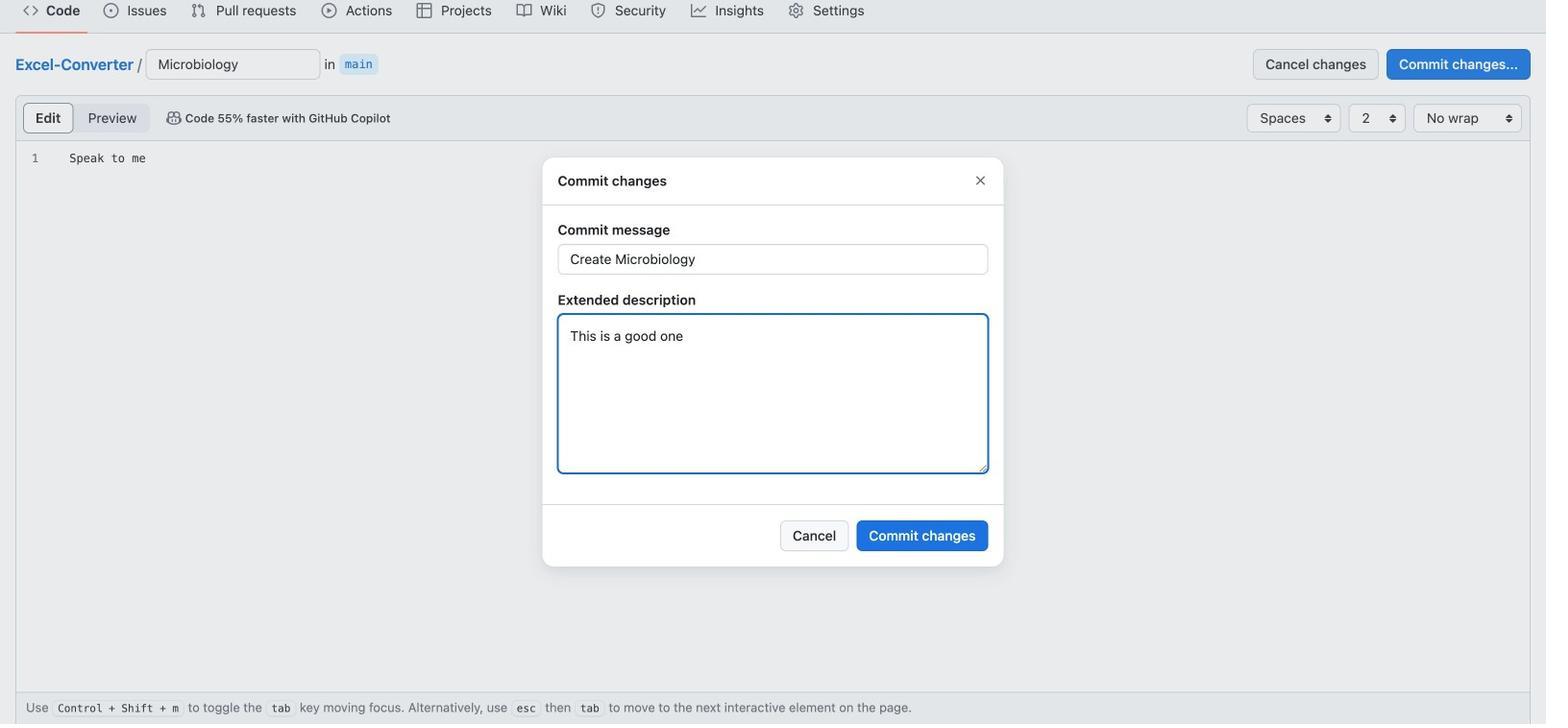 Task type: describe. For each thing, give the bounding box(es) containing it.
File name text field
[[147, 50, 320, 79]]

gear image
[[789, 3, 804, 18]]

Add an optional extended description.. text field
[[559, 315, 987, 473]]

play image
[[322, 3, 337, 18]]

book image
[[516, 3, 532, 18]]

shield image
[[590, 3, 606, 18]]

code image
[[23, 3, 38, 18]]

table image
[[417, 3, 432, 18]]

git pull request image
[[191, 3, 206, 18]]



Task type: locate. For each thing, give the bounding box(es) containing it.
Create Microbiology text field
[[559, 245, 987, 274]]

edit mode element
[[23, 103, 151, 134]]

issue opened image
[[103, 3, 119, 18]]

None text field
[[54, 141, 1530, 172]]

graph image
[[691, 3, 706, 18]]

sc 9kayk9 0 image
[[973, 173, 988, 188]]

dialog
[[542, 158, 1004, 567]]

region
[[16, 141, 1530, 725]]



Task type: vqa. For each thing, say whether or not it's contained in the screenshot.
TRIANGLE DOWN image
no



